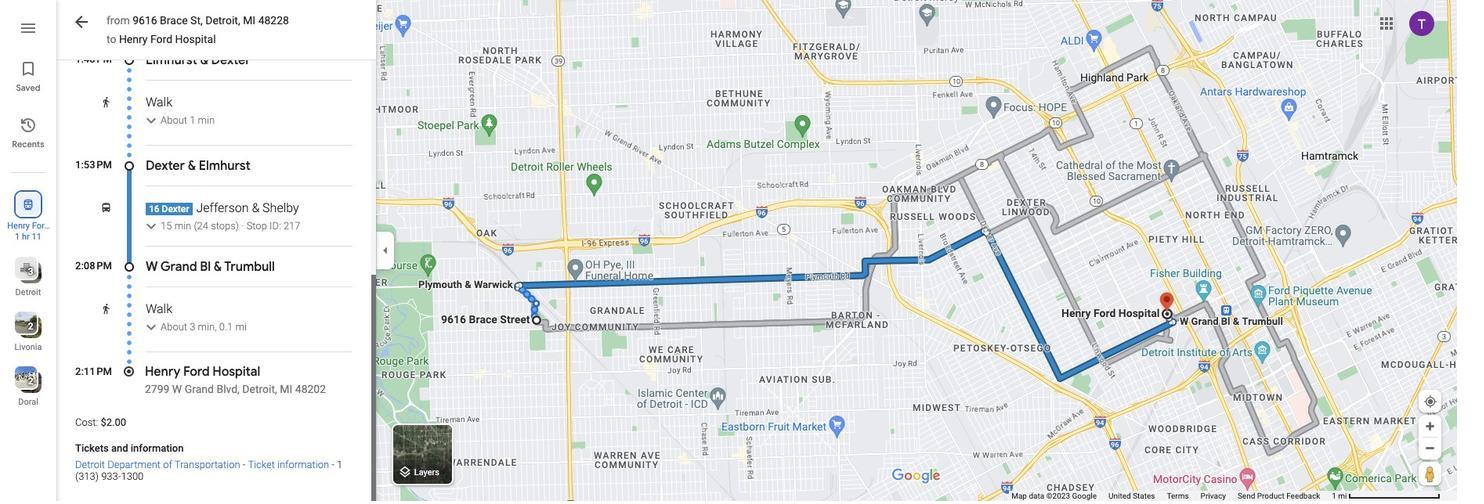Task type: describe. For each thing, give the bounding box(es) containing it.
and
[[111, 443, 128, 454]]

24
[[197, 220, 208, 232]]

16
[[149, 204, 159, 215]]

1 for 1 mi
[[1332, 492, 1336, 501]]

detroit department of transportation - ticket information
[[75, 459, 329, 471]]

cost:
[[75, 417, 98, 429]]

henry ford hospital
[[7, 221, 49, 242]]

0 vertical spatial dexter
[[211, 52, 250, 68]]

& right bl
[[214, 259, 222, 275]]

jefferson
[[196, 201, 249, 215]]

bl
[[200, 259, 211, 275]]

ford for henry ford hospital 2799 w grand blvd, detroit, mi 48202
[[183, 364, 210, 380]]

15
[[161, 220, 172, 232]]

16 dexter jefferson & shelby
[[149, 201, 299, 215]]

recents button
[[0, 110, 56, 154]]

send product feedback button
[[1238, 491, 1320, 501]]

privacy button
[[1201, 491, 1226, 501]]

2:11 pm
[[75, 366, 112, 378]]

(
[[194, 220, 197, 232]]

walk for 1 min
[[146, 95, 172, 110]]

detroit, inside from 9616 brace st, detroit, mi 48228 to henry ford hospital
[[205, 14, 240, 27]]

zoom out image
[[1424, 443, 1436, 454]]

1 vertical spatial 3
[[190, 321, 195, 333]]

of
[[163, 459, 172, 471]]

privacy
[[1201, 492, 1226, 501]]

mi inside the henry ford hospital 2799 w grand blvd, detroit, mi 48202
[[280, 383, 292, 396]]

bus image
[[100, 202, 112, 214]]

48202
[[295, 383, 326, 396]]

1:53 pm
[[75, 159, 112, 171]]

0 vertical spatial grand
[[160, 259, 197, 275]]

0 horizontal spatial w
[[146, 259, 158, 275]]

recents
[[12, 139, 44, 150]]

1 vertical spatial min
[[174, 220, 191, 232]]

from 9616 brace st, detroit, mi 48228 to henry ford hospital
[[107, 14, 289, 45]]

tickets and information
[[75, 443, 184, 454]]

stop
[[246, 220, 267, 232]]

send product feedback
[[1238, 492, 1320, 501]]

hospital for henry ford hospital 2799 w grand blvd, detroit, mi 48202
[[213, 364, 260, 380]]

product
[[1257, 492, 1285, 501]]

& down about 1 min
[[188, 158, 196, 174]]

217
[[283, 220, 300, 232]]

3 inside 'element'
[[28, 266, 33, 277]]

layers
[[414, 468, 439, 478]]

1 hr 11
[[15, 232, 41, 242]]

google
[[1072, 492, 1097, 501]]

detroit for detroit department of transportation - ticket information
[[75, 459, 105, 471]]

blvd,
[[217, 383, 240, 396]]

ticket information link
[[248, 459, 329, 471]]

grand inside the henry ford hospital 2799 w grand blvd, detroit, mi 48202
[[185, 383, 214, 396]]

google account: tyler black  
(blacklashes1000@gmail.com) image
[[1409, 11, 1434, 36]]

933-
[[101, 471, 121, 483]]

ford for henry ford hospital
[[32, 221, 49, 231]]

w grand bl & trumbull
[[146, 259, 275, 275]]

shelby
[[263, 201, 299, 215]]

2 places element for doral
[[17, 374, 33, 389]]

saved
[[16, 82, 40, 93]]

walk for 3 min
[[146, 302, 172, 316]]

detroit, inside the henry ford hospital 2799 w grand blvd, detroit, mi 48202
[[242, 383, 277, 396]]

brace
[[160, 14, 188, 27]]

walk image
[[100, 96, 112, 108]]

detroit for detroit
[[15, 287, 41, 298]]

0 vertical spatial information
[[131, 443, 184, 454]]

about 1 min
[[161, 114, 215, 126]]

united states
[[1109, 492, 1155, 501]]


[[21, 196, 35, 213]]

henry for henry ford hospital 2799 w grand blvd, detroit, mi 48202
[[145, 364, 180, 380]]

2 - from the left
[[329, 459, 337, 471]]

main content containing elmhurst & dexter
[[56, 0, 376, 501]]

min for 3
[[198, 321, 215, 333]]

henry ford hospital 2799 w grand blvd, detroit, mi 48202
[[145, 364, 326, 396]]

1 vertical spatial dexter
[[146, 158, 185, 174]]

send
[[1238, 492, 1255, 501]]

0.1
[[219, 321, 233, 333]]

1300
[[121, 471, 144, 483]]

dexter inside 16 dexter jefferson & shelby
[[162, 204, 189, 215]]

15 min ( 24 stops) · stop id: 217
[[161, 220, 300, 232]]

footer inside google maps element
[[1011, 491, 1332, 501]]

livonia
[[15, 342, 42, 353]]

about 3 min , 0.1 mi
[[161, 321, 247, 333]]

1 for 1 hr 11
[[15, 232, 20, 242]]

map
[[1011, 492, 1027, 501]]

9616
[[133, 14, 157, 27]]

cost: $2.00
[[75, 417, 126, 429]]

11
[[32, 232, 41, 242]]

1 horizontal spatial mi
[[1338, 492, 1347, 501]]

collapse side panel image
[[377, 242, 394, 259]]

2 for doral
[[28, 376, 33, 387]]

2799
[[145, 383, 170, 396]]



Task type: vqa. For each thing, say whether or not it's contained in the screenshot.
"send product feedback"
yes



Task type: locate. For each thing, give the bounding box(es) containing it.
2 vertical spatial hospital
[[213, 364, 260, 380]]

map data ©2023 google
[[1011, 492, 1097, 501]]

1 vertical spatial information
[[277, 459, 329, 471]]

terms button
[[1167, 491, 1189, 501]]

about left ,
[[161, 321, 187, 333]]

1 vertical spatial grand
[[185, 383, 214, 396]]

2 walk from the top
[[146, 302, 172, 316]]

1 vertical spatial 2 places element
[[17, 374, 33, 389]]

1 vertical spatial walk
[[146, 302, 172, 316]]

2 about from the top
[[161, 321, 187, 333]]

48228
[[258, 14, 289, 27]]

1
[[190, 114, 195, 126], [15, 232, 20, 242], [337, 459, 343, 471], [1332, 492, 1336, 501]]

walk up about 1 min
[[146, 95, 172, 110]]

henry up hr
[[7, 221, 30, 231]]

to
[[107, 33, 116, 45]]

grand left bl
[[160, 259, 197, 275]]

elmhurst down brace
[[146, 52, 197, 68]]

0 horizontal spatial detroit
[[15, 287, 41, 298]]

2 vertical spatial min
[[198, 321, 215, 333]]

2 up livonia
[[28, 321, 33, 332]]

main content
[[56, 0, 376, 501]]

mi left 48202
[[280, 383, 292, 396]]

1 vertical spatial mi
[[280, 383, 292, 396]]

mi left 48228
[[243, 14, 256, 27]]

w right 2799
[[172, 383, 182, 396]]

1 horizontal spatial information
[[277, 459, 329, 471]]

(313)
[[75, 471, 99, 483]]

walk image
[[100, 303, 112, 315]]

saved button
[[0, 53, 56, 97]]

ford inside henry ford hospital
[[32, 221, 49, 231]]

0 vertical spatial mi
[[243, 14, 256, 27]]

1 (313) 933-1300
[[75, 459, 343, 483]]

3 places element
[[17, 265, 33, 279]]

hospital for henry ford hospital
[[12, 232, 44, 242]]

min left (
[[174, 220, 191, 232]]

data
[[1029, 492, 1044, 501]]

detroit, right blvd,
[[242, 383, 277, 396]]

0 vertical spatial 2 places element
[[17, 320, 33, 334]]

ford down about 3 min , 0.1 mi
[[183, 364, 210, 380]]

grand left blvd,
[[185, 383, 214, 396]]

1 left hr
[[15, 232, 20, 242]]

google maps element
[[0, 0, 1457, 501]]

id:
[[269, 220, 281, 232]]

 list
[[0, 0, 56, 501]]

0 horizontal spatial mi
[[235, 321, 247, 333]]

henry inside the henry ford hospital 2799 w grand blvd, detroit, mi 48202
[[145, 364, 180, 380]]

terms
[[1167, 492, 1189, 501]]

1 horizontal spatial mi
[[280, 383, 292, 396]]

1 horizontal spatial 3
[[190, 321, 195, 333]]

footer containing map data ©2023 google
[[1011, 491, 1332, 501]]

1 horizontal spatial ford
[[150, 33, 172, 45]]

henry inside henry ford hospital
[[7, 221, 30, 231]]

0 vertical spatial detroit
[[15, 287, 41, 298]]

dexter & elmhurst
[[146, 158, 250, 174]]

henry
[[119, 33, 148, 45], [7, 221, 30, 231], [145, 364, 180, 380]]

transportation
[[174, 459, 240, 471]]

united states button
[[1109, 491, 1155, 501]]

2 vertical spatial henry
[[145, 364, 180, 380]]

2
[[28, 321, 33, 332], [28, 376, 33, 387]]

1 right feedback
[[1332, 492, 1336, 501]]

2 2 places element from the top
[[17, 374, 33, 389]]

mi
[[235, 321, 247, 333], [1338, 492, 1347, 501]]

min
[[198, 114, 215, 126], [174, 220, 191, 232], [198, 321, 215, 333]]

1 2 places element from the top
[[17, 320, 33, 334]]

ford down brace
[[150, 33, 172, 45]]

hospital inside the henry ford hospital 2799 w grand blvd, detroit, mi 48202
[[213, 364, 260, 380]]

0 vertical spatial walk
[[146, 95, 172, 110]]

1 vertical spatial mi
[[1338, 492, 1347, 501]]

1 vertical spatial about
[[161, 321, 187, 333]]

zoom in image
[[1424, 421, 1436, 432]]

dexter down from 9616 brace st, detroit, mi 48228 to henry ford hospital
[[211, 52, 250, 68]]

1 - from the left
[[243, 459, 246, 471]]

3 down 1 hr 11
[[28, 266, 33, 277]]

1 vertical spatial detroit
[[75, 459, 105, 471]]

ford
[[150, 33, 172, 45], [32, 221, 49, 231], [183, 364, 210, 380]]

department
[[107, 459, 161, 471]]

1:48 pm
[[75, 53, 112, 65]]

elmhurst & dexter
[[146, 52, 250, 68]]

st,
[[190, 14, 203, 27]]

show street view coverage image
[[1419, 462, 1441, 486]]

1 2 from the top
[[28, 321, 33, 332]]

mi right 0.1
[[235, 321, 247, 333]]

about for about 1 min
[[161, 114, 187, 126]]

0 horizontal spatial elmhurst
[[146, 52, 197, 68]]

- left ticket
[[243, 459, 246, 471]]

0 horizontal spatial 3
[[28, 266, 33, 277]]

mi right feedback
[[1338, 492, 1347, 501]]

3
[[28, 266, 33, 277], [190, 321, 195, 333]]

2 vertical spatial ford
[[183, 364, 210, 380]]

-
[[243, 459, 246, 471], [329, 459, 337, 471]]

2 vertical spatial dexter
[[162, 204, 189, 215]]

1 horizontal spatial elmhurst
[[199, 158, 250, 174]]

doral
[[18, 397, 38, 407]]

detroit down 3 places 'element'
[[15, 287, 41, 298]]

elmhurst
[[146, 52, 197, 68], [199, 158, 250, 174]]

1 mi
[[1332, 492, 1347, 501]]

0 vertical spatial henry
[[119, 33, 148, 45]]

1 vertical spatial henry
[[7, 221, 30, 231]]

1 for 1 (313) 933-1300
[[337, 459, 343, 471]]

- right ticket
[[329, 459, 337, 471]]

hr
[[22, 232, 30, 242]]

0 horizontal spatial -
[[243, 459, 246, 471]]

,
[[215, 321, 217, 333]]

1 about from the top
[[161, 114, 187, 126]]

trumbull
[[224, 259, 275, 275]]

information up detroit department of transportation link
[[131, 443, 184, 454]]

states
[[1133, 492, 1155, 501]]

1 inside the 1 (313) 933-1300
[[337, 459, 343, 471]]

dexter
[[211, 52, 250, 68], [146, 158, 185, 174], [162, 204, 189, 215]]

elmhurst up 16 dexter jefferson & shelby
[[199, 158, 250, 174]]

hospital inside henry ford hospital
[[12, 232, 44, 242]]

2 up "doral"
[[28, 376, 33, 387]]

stops)
[[211, 220, 239, 232]]

1 vertical spatial elmhurst
[[199, 158, 250, 174]]

show your location image
[[1423, 395, 1437, 409]]

detroit inside  list
[[15, 287, 41, 298]]

ford inside the henry ford hospital 2799 w grand blvd, detroit, mi 48202
[[183, 364, 210, 380]]

1 mi button
[[1332, 492, 1441, 501]]

ford up 11
[[32, 221, 49, 231]]

ford inside from 9616 brace st, detroit, mi 48228 to henry ford hospital
[[150, 33, 172, 45]]

0 vertical spatial ford
[[150, 33, 172, 45]]

3 left ,
[[190, 321, 195, 333]]

w left bl
[[146, 259, 158, 275]]

1 horizontal spatial detroit
[[75, 459, 105, 471]]

dexter up 16
[[146, 158, 185, 174]]

·
[[241, 220, 244, 232]]

1 horizontal spatial detroit,
[[242, 383, 277, 396]]

henry inside from 9616 brace st, detroit, mi 48228 to henry ford hospital
[[119, 33, 148, 45]]

0 horizontal spatial detroit,
[[205, 14, 240, 27]]

0 vertical spatial elmhurst
[[146, 52, 197, 68]]

from
[[107, 14, 130, 27]]

1 up dexter & elmhurst
[[190, 114, 195, 126]]

detroit, right 'st,'
[[205, 14, 240, 27]]

0 vertical spatial mi
[[235, 321, 247, 333]]

footer
[[1011, 491, 1332, 501]]

information right ticket
[[277, 459, 329, 471]]

0 horizontal spatial information
[[131, 443, 184, 454]]

detroit,
[[205, 14, 240, 27], [242, 383, 277, 396]]

walk
[[146, 95, 172, 110], [146, 302, 172, 316]]

& up stop
[[252, 201, 259, 215]]

hospital
[[175, 33, 216, 45], [12, 232, 44, 242], [213, 364, 260, 380]]

detroit
[[15, 287, 41, 298], [75, 459, 105, 471]]

2 places element up "doral"
[[17, 374, 33, 389]]

about up dexter & elmhurst
[[161, 114, 187, 126]]

w inside the henry ford hospital 2799 w grand blvd, detroit, mi 48202
[[172, 383, 182, 396]]

1 right ticket information link
[[337, 459, 343, 471]]

henry up 2799
[[145, 364, 180, 380]]

menu image
[[19, 19, 38, 38]]

min left 0.1
[[198, 321, 215, 333]]

hospital inside from 9616 brace st, detroit, mi 48228 to henry ford hospital
[[175, 33, 216, 45]]

min for 1
[[198, 114, 215, 126]]

w
[[146, 259, 158, 275], [172, 383, 182, 396]]

0 vertical spatial 3
[[28, 266, 33, 277]]

©2023
[[1046, 492, 1070, 501]]

2 places element up livonia
[[17, 320, 33, 334]]

& down from 9616 brace st, detroit, mi 48228 to henry ford hospital
[[200, 52, 208, 68]]

0 vertical spatial hospital
[[175, 33, 216, 45]]

dexter up 15
[[162, 204, 189, 215]]

0 vertical spatial min
[[198, 114, 215, 126]]

tickets
[[75, 443, 109, 454]]

0 vertical spatial 2
[[28, 321, 33, 332]]

2 places element for livonia
[[17, 320, 33, 334]]

detroit department of transportation link
[[75, 459, 240, 471]]

grand
[[160, 259, 197, 275], [185, 383, 214, 396]]

0 horizontal spatial mi
[[243, 14, 256, 27]]

mi
[[243, 14, 256, 27], [280, 383, 292, 396]]

1 vertical spatial w
[[172, 383, 182, 396]]

0 vertical spatial about
[[161, 114, 187, 126]]

united
[[1109, 492, 1131, 501]]

$2.00
[[101, 417, 126, 429]]

1 horizontal spatial w
[[172, 383, 182, 396]]

2 horizontal spatial ford
[[183, 364, 210, 380]]

0 horizontal spatial ford
[[32, 221, 49, 231]]

2:08 pm
[[75, 260, 112, 272]]

ticket
[[248, 459, 275, 471]]

2 2 from the top
[[28, 376, 33, 387]]

1 walk from the top
[[146, 95, 172, 110]]

0 vertical spatial detroit,
[[205, 14, 240, 27]]

1 vertical spatial ford
[[32, 221, 49, 231]]

1 vertical spatial detroit,
[[242, 383, 277, 396]]

feedback
[[1286, 492, 1320, 501]]

walk up about 3 min , 0.1 mi
[[146, 302, 172, 316]]

2 places element
[[17, 320, 33, 334], [17, 374, 33, 389]]

about for about 3 min , 0.1 mi
[[161, 321, 187, 333]]

detroit down 'tickets' at bottom
[[75, 459, 105, 471]]

1 horizontal spatial -
[[329, 459, 337, 471]]

henry right to
[[119, 33, 148, 45]]

information
[[131, 443, 184, 454], [277, 459, 329, 471]]

1 inside  list
[[15, 232, 20, 242]]

1 vertical spatial hospital
[[12, 232, 44, 242]]

min up dexter & elmhurst
[[198, 114, 215, 126]]

henry for henry ford hospital
[[7, 221, 30, 231]]

1 vertical spatial 2
[[28, 376, 33, 387]]

mi inside from 9616 brace st, detroit, mi 48228 to henry ford hospital
[[243, 14, 256, 27]]

2 for livonia
[[28, 321, 33, 332]]

&
[[200, 52, 208, 68], [188, 158, 196, 174], [252, 201, 259, 215], [214, 259, 222, 275]]

0 vertical spatial w
[[146, 259, 158, 275]]



